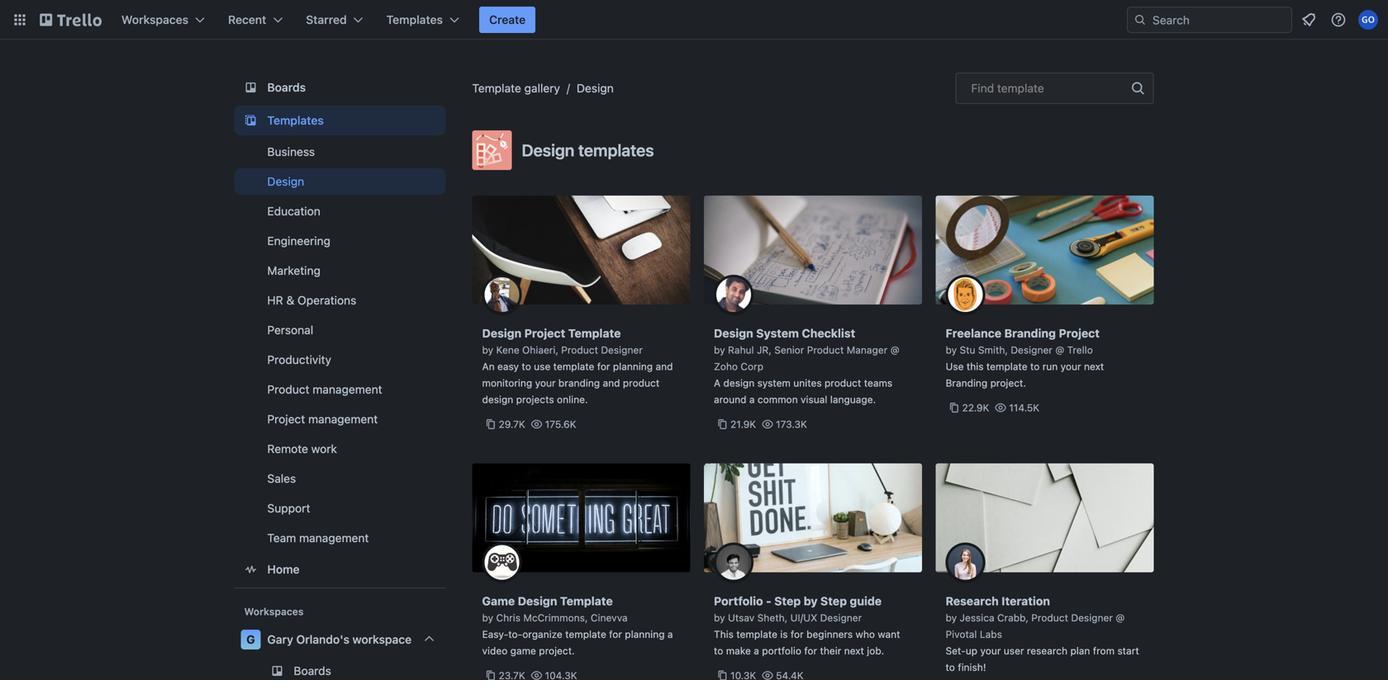 Task type: vqa. For each thing, say whether or not it's contained in the screenshot.


Task type: locate. For each thing, give the bounding box(es) containing it.
utsav
[[728, 613, 755, 624]]

to inside freelance branding project by stu smith, designer @ trello use this template to run your next branding project.
[[1030, 361, 1040, 373]]

management down productivity 'link'
[[313, 383, 382, 397]]

workspaces
[[121, 13, 188, 26], [244, 607, 304, 618]]

template for design project template
[[568, 327, 621, 340]]

starred
[[306, 13, 347, 26]]

template up 'cinevva'
[[560, 595, 613, 609]]

template right find
[[997, 81, 1044, 95]]

1 vertical spatial next
[[844, 646, 864, 657]]

1 horizontal spatial design
[[723, 378, 755, 389]]

productivity
[[267, 353, 331, 367]]

jessica crabb, product designer @ pivotal labs image
[[946, 543, 985, 583]]

game design template by chris mccrimmons, cinevva easy-to-organize template for planning a video game project.
[[482, 595, 673, 657]]

back to home image
[[40, 7, 102, 33]]

0 horizontal spatial design
[[482, 394, 513, 406]]

0 vertical spatial templates
[[386, 13, 443, 26]]

0 horizontal spatial workspaces
[[121, 13, 188, 26]]

to inside portfolio - step by step guide by utsav sheth, ui/ux designer this template is for beginners who want to make a portfolio for their next job.
[[714, 646, 723, 657]]

product
[[623, 378, 660, 389], [825, 378, 861, 389]]

management
[[313, 383, 382, 397], [308, 413, 378, 426], [299, 532, 369, 545]]

system
[[757, 378, 791, 389]]

product management
[[267, 383, 382, 397]]

who
[[856, 629, 875, 641]]

template up branding
[[568, 327, 621, 340]]

next down who
[[844, 646, 864, 657]]

design up rahul
[[714, 327, 753, 340]]

marketing link
[[234, 258, 446, 284]]

next
[[1084, 361, 1104, 373], [844, 646, 864, 657]]

to down set-
[[946, 662, 955, 674]]

by inside game design template by chris mccrimmons, cinevva easy-to-organize template for planning a video game project.
[[482, 613, 493, 624]]

project management link
[[234, 407, 446, 433]]

template up branding
[[553, 361, 594, 373]]

template inside design project template by kene ohiaeri, product designer an easy to use template for planning and monitoring your branding and product design projects online.
[[568, 327, 621, 340]]

video
[[482, 646, 508, 657]]

jr,
[[757, 345, 772, 356]]

1 vertical spatial templates
[[267, 114, 324, 127]]

teams
[[864, 378, 893, 389]]

project up remote
[[267, 413, 305, 426]]

1 step from the left
[[774, 595, 801, 609]]

step left guide
[[821, 595, 847, 609]]

to left the use at the bottom of page
[[522, 361, 531, 373]]

hr & operations link
[[234, 288, 446, 314]]

1 horizontal spatial @
[[1055, 345, 1065, 356]]

monitoring
[[482, 378, 532, 389]]

175.6k
[[545, 419, 576, 431]]

home image
[[241, 560, 261, 580]]

zoho
[[714, 361, 738, 373]]

1 horizontal spatial workspaces
[[244, 607, 304, 618]]

freelance branding project by stu smith, designer @ trello use this template to run your next branding project.
[[946, 327, 1104, 389]]

a right make
[[754, 646, 759, 657]]

gary
[[267, 633, 293, 647]]

project. up 114.5k on the right of page
[[990, 378, 1026, 389]]

1 vertical spatial design
[[482, 394, 513, 406]]

0 horizontal spatial and
[[603, 378, 620, 389]]

branding up run
[[1004, 327, 1056, 340]]

template left gallery
[[472, 81, 521, 95]]

template inside game design template by chris mccrimmons, cinevva easy-to-organize template for planning a video game project.
[[560, 595, 613, 609]]

by for step
[[804, 595, 818, 609]]

template inside portfolio - step by step guide by utsav sheth, ui/ux designer this template is for beginners who want to make a portfolio for their next job.
[[736, 629, 778, 641]]

2 horizontal spatial project
[[1059, 327, 1100, 340]]

a left this
[[668, 629, 673, 641]]

remote work link
[[234, 436, 446, 463]]

design
[[577, 81, 614, 95], [522, 140, 575, 160], [267, 175, 304, 188], [482, 327, 522, 340], [714, 327, 753, 340], [518, 595, 557, 609]]

product down productivity
[[267, 383, 310, 397]]

g
[[246, 633, 255, 647]]

template
[[472, 81, 521, 95], [568, 327, 621, 340], [560, 595, 613, 609]]

boards link up 'templates' link
[[234, 73, 446, 102]]

design right gallery
[[577, 81, 614, 95]]

@ up run
[[1055, 345, 1065, 356]]

1 horizontal spatial templates
[[386, 13, 443, 26]]

design up mccrimmons,
[[518, 595, 557, 609]]

product inside research iteration by jessica crabb, product designer @ pivotal labs set-up your user research plan from start to finish!
[[1032, 613, 1068, 624]]

your down the use at the bottom of page
[[535, 378, 556, 389]]

1 boards link from the top
[[234, 73, 446, 102]]

2 vertical spatial your
[[980, 646, 1001, 657]]

orlando's
[[296, 633, 349, 647]]

by inside design project template by kene ohiaeri, product designer an easy to use template for planning and monitoring your branding and product design projects online.
[[482, 345, 493, 356]]

senior
[[774, 345, 804, 356]]

projects
[[516, 394, 554, 406]]

support link
[[234, 496, 446, 522]]

2 horizontal spatial your
[[1061, 361, 1081, 373]]

template inside freelance branding project by stu smith, designer @ trello use this template to run your next branding project.
[[987, 361, 1028, 373]]

1 horizontal spatial project.
[[990, 378, 1026, 389]]

0 vertical spatial project.
[[990, 378, 1026, 389]]

product management link
[[234, 377, 446, 403]]

your down the labs
[[980, 646, 1001, 657]]

design link right gallery
[[577, 81, 614, 95]]

design inside design link
[[267, 175, 304, 188]]

design inside design project template by kene ohiaeri, product designer an easy to use template for planning and monitoring your branding and product design projects online.
[[482, 394, 513, 406]]

by left stu at the bottom
[[946, 345, 957, 356]]

workspaces button
[[112, 7, 215, 33]]

to inside research iteration by jessica crabb, product designer @ pivotal labs set-up your user research plan from start to finish!
[[946, 662, 955, 674]]

114.5k
[[1009, 402, 1040, 414]]

@ inside research iteration by jessica crabb, product designer @ pivotal labs set-up your user research plan from start to finish!
[[1116, 613, 1125, 624]]

1 horizontal spatial product
[[825, 378, 861, 389]]

research
[[1027, 646, 1068, 657]]

and right branding
[[603, 378, 620, 389]]

for up branding
[[597, 361, 610, 373]]

design down the business at the left of the page
[[267, 175, 304, 188]]

0 vertical spatial your
[[1061, 361, 1081, 373]]

1 vertical spatial design link
[[234, 169, 446, 195]]

by for chris
[[482, 613, 493, 624]]

2 product from the left
[[825, 378, 861, 389]]

1 horizontal spatial design link
[[577, 81, 614, 95]]

templates right starred dropdown button
[[386, 13, 443, 26]]

personal link
[[234, 317, 446, 344]]

boards right board icon
[[267, 81, 306, 94]]

to
[[522, 361, 531, 373], [1030, 361, 1040, 373], [714, 646, 723, 657], [946, 662, 955, 674]]

template down 'cinevva'
[[565, 629, 606, 641]]

by up 'pivotal'
[[946, 613, 957, 624]]

create
[[489, 13, 526, 26]]

their
[[820, 646, 841, 657]]

Find template field
[[956, 73, 1154, 104]]

designer inside design project template by kene ohiaeri, product designer an easy to use template for planning and monitoring your branding and product design projects online.
[[601, 345, 643, 356]]

0 horizontal spatial @
[[890, 345, 900, 356]]

your inside research iteration by jessica crabb, product designer @ pivotal labs set-up your user research plan from start to finish!
[[980, 646, 1001, 657]]

design right design icon
[[522, 140, 575, 160]]

designer up plan
[[1071, 613, 1113, 624]]

by inside freelance branding project by stu smith, designer @ trello use this template to run your next branding project.
[[946, 345, 957, 356]]

next inside portfolio - step by step guide by utsav sheth, ui/ux designer this template is for beginners who want to make a portfolio for their next job.
[[844, 646, 864, 657]]

1 product from the left
[[623, 378, 660, 389]]

design link down business link
[[234, 169, 446, 195]]

0 horizontal spatial next
[[844, 646, 864, 657]]

project.
[[990, 378, 1026, 389], [539, 646, 575, 657]]

design up kene
[[482, 327, 522, 340]]

design inside design system checklist by rahul jr, senior product manager @ zoho corp a design system unites product teams around a common visual language.
[[714, 327, 753, 340]]

@ inside freelance branding project by stu smith, designer @ trello use this template to run your next branding project.
[[1055, 345, 1065, 356]]

product up branding
[[561, 345, 598, 356]]

product up language.
[[825, 378, 861, 389]]

by up ui/ux
[[804, 595, 818, 609]]

by up an at the left
[[482, 345, 493, 356]]

designer up beginners
[[820, 613, 862, 624]]

by up easy-
[[482, 613, 493, 624]]

design down monitoring
[[482, 394, 513, 406]]

by up zoho
[[714, 345, 725, 356]]

step right "-"
[[774, 595, 801, 609]]

to down this
[[714, 646, 723, 657]]

template down sheth,
[[736, 629, 778, 641]]

1 vertical spatial and
[[603, 378, 620, 389]]

easy
[[497, 361, 519, 373]]

0 horizontal spatial your
[[535, 378, 556, 389]]

project. inside game design template by chris mccrimmons, cinevva easy-to-organize template for planning a video game project.
[[539, 646, 575, 657]]

product right branding
[[623, 378, 660, 389]]

boards link down gary orlando's workspace
[[234, 659, 446, 681]]

game
[[482, 595, 515, 609]]

0 vertical spatial a
[[749, 394, 755, 406]]

0 vertical spatial branding
[[1004, 327, 1056, 340]]

1 horizontal spatial and
[[656, 361, 673, 373]]

@ up start
[[1116, 613, 1125, 624]]

product down iteration
[[1032, 613, 1068, 624]]

1 vertical spatial project.
[[539, 646, 575, 657]]

2 horizontal spatial @
[[1116, 613, 1125, 624]]

Search field
[[1147, 7, 1292, 32]]

1 horizontal spatial next
[[1084, 361, 1104, 373]]

template inside design project template by kene ohiaeri, product designer an easy to use template for planning and monitoring your branding and product design projects online.
[[553, 361, 594, 373]]

1 horizontal spatial step
[[821, 595, 847, 609]]

product down the checklist
[[807, 345, 844, 356]]

research iteration by jessica crabb, product designer @ pivotal labs set-up your user research plan from start to finish!
[[946, 595, 1139, 674]]

find template
[[971, 81, 1044, 95]]

sales link
[[234, 466, 446, 492]]

0 horizontal spatial product
[[623, 378, 660, 389]]

jessica
[[960, 613, 995, 624]]

planning
[[613, 361, 653, 373], [625, 629, 665, 641]]

team
[[267, 532, 296, 545]]

portfolio
[[762, 646, 802, 657]]

visual
[[801, 394, 828, 406]]

product inside design system checklist by rahul jr, senior product manager @ zoho corp a design system unites product teams around a common visual language.
[[807, 345, 844, 356]]

0 vertical spatial management
[[313, 383, 382, 397]]

to inside design project template by kene ohiaeri, product designer an easy to use template for planning and monitoring your branding and product design projects online.
[[522, 361, 531, 373]]

management for team management
[[299, 532, 369, 545]]

0 vertical spatial planning
[[613, 361, 653, 373]]

manager
[[847, 345, 888, 356]]

workspaces inside the workspaces dropdown button
[[121, 13, 188, 26]]

2 vertical spatial template
[[560, 595, 613, 609]]

1 horizontal spatial your
[[980, 646, 1001, 657]]

and left zoho
[[656, 361, 673, 373]]

designer
[[601, 345, 643, 356], [1011, 345, 1053, 356], [820, 613, 862, 624], [1071, 613, 1113, 624]]

0 vertical spatial next
[[1084, 361, 1104, 373]]

education link
[[234, 198, 446, 225]]

next down trello
[[1084, 361, 1104, 373]]

2 vertical spatial management
[[299, 532, 369, 545]]

designer right ohiaeri,
[[601, 345, 643, 356]]

0 horizontal spatial branding
[[946, 378, 988, 389]]

0 vertical spatial boards link
[[234, 73, 446, 102]]

boards down the orlando's
[[294, 665, 331, 678]]

1 vertical spatial your
[[535, 378, 556, 389]]

language.
[[830, 394, 876, 406]]

kene ohiaeri, product designer image
[[482, 275, 522, 315]]

0 vertical spatial and
[[656, 361, 673, 373]]

1 horizontal spatial project
[[524, 327, 565, 340]]

a inside design system checklist by rahul jr, senior product manager @ zoho corp a design system unites product teams around a common visual language.
[[749, 394, 755, 406]]

by inside design system checklist by rahul jr, senior product manager @ zoho corp a design system unites product teams around a common visual language.
[[714, 345, 725, 356]]

management down "product management" link
[[308, 413, 378, 426]]

management for project management
[[308, 413, 378, 426]]

templates up the business at the left of the page
[[267, 114, 324, 127]]

templates
[[386, 13, 443, 26], [267, 114, 324, 127]]

1 vertical spatial management
[[308, 413, 378, 426]]

template gallery
[[472, 81, 560, 95]]

1 vertical spatial a
[[668, 629, 673, 641]]

a
[[749, 394, 755, 406], [668, 629, 673, 641], [754, 646, 759, 657]]

0 vertical spatial workspaces
[[121, 13, 188, 26]]

start
[[1118, 646, 1139, 657]]

your inside freelance branding project by stu smith, designer @ trello use this template to run your next branding project.
[[1061, 361, 1081, 373]]

@
[[890, 345, 900, 356], [1055, 345, 1065, 356], [1116, 613, 1125, 624]]

to left run
[[1030, 361, 1040, 373]]

this
[[967, 361, 984, 373]]

1 vertical spatial boards link
[[234, 659, 446, 681]]

run
[[1043, 361, 1058, 373]]

@ right manager
[[890, 345, 900, 356]]

1 horizontal spatial branding
[[1004, 327, 1056, 340]]

designer inside portfolio - step by step guide by utsav sheth, ui/ux designer this template is for beginners who want to make a portfolio for their next job.
[[820, 613, 862, 624]]

ui/ux
[[790, 613, 817, 624]]

0 vertical spatial design
[[723, 378, 755, 389]]

step
[[774, 595, 801, 609], [821, 595, 847, 609]]

common
[[758, 394, 798, 406]]

a right around in the right bottom of the page
[[749, 394, 755, 406]]

design up around in the right bottom of the page
[[723, 378, 755, 389]]

0 vertical spatial design link
[[577, 81, 614, 95]]

designer up run
[[1011, 345, 1053, 356]]

1 vertical spatial boards
[[294, 665, 331, 678]]

branding down this
[[946, 378, 988, 389]]

management down support link
[[299, 532, 369, 545]]

project. down the organize
[[539, 646, 575, 657]]

template
[[997, 81, 1044, 95], [553, 361, 594, 373], [987, 361, 1028, 373], [565, 629, 606, 641], [736, 629, 778, 641]]

1 vertical spatial workspaces
[[244, 607, 304, 618]]

0 horizontal spatial project.
[[539, 646, 575, 657]]

your down trello
[[1061, 361, 1081, 373]]

want
[[878, 629, 900, 641]]

0 horizontal spatial step
[[774, 595, 801, 609]]

ohiaeri,
[[522, 345, 559, 356]]

design inside design system checklist by rahul jr, senior product manager @ zoho corp a design system unites product teams around a common visual language.
[[723, 378, 755, 389]]

templates button
[[377, 7, 469, 33]]

board image
[[241, 78, 261, 98]]

freelance
[[946, 327, 1002, 340]]

1 vertical spatial planning
[[625, 629, 665, 641]]

use
[[534, 361, 551, 373]]

template down smith,
[[987, 361, 1028, 373]]

hr
[[267, 294, 283, 307]]

planning inside game design template by chris mccrimmons, cinevva easy-to-organize template for planning a video game project.
[[625, 629, 665, 641]]

for inside design project template by kene ohiaeri, product designer an easy to use template for planning and monitoring your branding and product design projects online.
[[597, 361, 610, 373]]

for down 'cinevva'
[[609, 629, 622, 641]]

project up trello
[[1059, 327, 1100, 340]]

your
[[1061, 361, 1081, 373], [535, 378, 556, 389], [980, 646, 1001, 657]]

a inside portfolio - step by step guide by utsav sheth, ui/ux designer this template is for beginners who want to make a portfolio for their next job.
[[754, 646, 759, 657]]

design
[[723, 378, 755, 389], [482, 394, 513, 406]]

1 vertical spatial template
[[568, 327, 621, 340]]

2 vertical spatial a
[[754, 646, 759, 657]]

project up ohiaeri,
[[524, 327, 565, 340]]

gallery
[[524, 81, 560, 95]]

system
[[756, 327, 799, 340]]

branding
[[559, 378, 600, 389]]

0 horizontal spatial templates
[[267, 114, 324, 127]]



Task type: describe. For each thing, give the bounding box(es) containing it.
recent button
[[218, 7, 293, 33]]

hr & operations
[[267, 294, 356, 307]]

home
[[267, 563, 300, 577]]

template inside field
[[997, 81, 1044, 95]]

job.
[[867, 646, 884, 657]]

@ for research
[[1116, 613, 1125, 624]]

design system checklist by rahul jr, senior product manager @ zoho corp a design system unites product teams around a common visual language.
[[714, 327, 900, 406]]

corp
[[741, 361, 764, 373]]

utsav sheth, ui/ux designer image
[[714, 543, 754, 583]]

templates link
[[234, 106, 446, 136]]

online.
[[557, 394, 588, 406]]

is
[[780, 629, 788, 641]]

recent
[[228, 13, 266, 26]]

for right the is
[[791, 629, 804, 641]]

templates inside popup button
[[386, 13, 443, 26]]

templates
[[578, 140, 654, 160]]

trello
[[1067, 345, 1093, 356]]

product inside design project template by kene ohiaeri, product designer an easy to use template for planning and monitoring your branding and product design projects online.
[[623, 378, 660, 389]]

2 step from the left
[[821, 595, 847, 609]]

a inside game design template by chris mccrimmons, cinevva easy-to-organize template for planning a video game project.
[[668, 629, 673, 641]]

by for stu
[[946, 345, 957, 356]]

team management link
[[234, 526, 446, 552]]

personal
[[267, 324, 313, 337]]

product inside design system checklist by rahul jr, senior product manager @ zoho corp a design system unites product teams around a common visual language.
[[825, 378, 861, 389]]

make
[[726, 646, 751, 657]]

cinevva
[[591, 613, 628, 624]]

plan
[[1070, 646, 1090, 657]]

from
[[1093, 646, 1115, 657]]

workspace
[[353, 633, 412, 647]]

unites
[[793, 378, 822, 389]]

education
[[267, 205, 320, 218]]

22.9k
[[962, 402, 989, 414]]

crabb,
[[997, 613, 1029, 624]]

this
[[714, 629, 734, 641]]

chris
[[496, 613, 521, 624]]

by inside research iteration by jessica crabb, product designer @ pivotal labs set-up your user research plan from start to finish!
[[946, 613, 957, 624]]

design project template by kene ohiaeri, product designer an easy to use template for planning and monitoring your branding and product design projects online.
[[482, 327, 673, 406]]

21.9k
[[730, 419, 756, 431]]

remote work
[[267, 443, 337, 456]]

design inside game design template by chris mccrimmons, cinevva easy-to-organize template for planning a video game project.
[[518, 595, 557, 609]]

by for rahul
[[714, 345, 725, 356]]

2 boards link from the top
[[234, 659, 446, 681]]

next inside freelance branding project by stu smith, designer @ trello use this template to run your next branding project.
[[1084, 361, 1104, 373]]

engineering link
[[234, 228, 446, 255]]

template gallery link
[[472, 81, 560, 95]]

planning inside design project template by kene ohiaeri, product designer an easy to use template for planning and monitoring your branding and product design projects online.
[[613, 361, 653, 373]]

sheth,
[[757, 613, 788, 624]]

business link
[[234, 139, 446, 165]]

0 vertical spatial template
[[472, 81, 521, 95]]

project. inside freelance branding project by stu smith, designer @ trello use this template to run your next branding project.
[[990, 378, 1026, 389]]

template for game design template
[[560, 595, 613, 609]]

gary orlando (garyorlando) image
[[1358, 10, 1378, 30]]

mccrimmons,
[[523, 613, 588, 624]]

for left their
[[804, 646, 817, 657]]

by for kene
[[482, 345, 493, 356]]

template board image
[[241, 111, 261, 131]]

pivotal
[[946, 629, 977, 641]]

1 vertical spatial branding
[[946, 378, 988, 389]]

support
[[267, 502, 310, 516]]

project inside design project template by kene ohiaeri, product designer an easy to use template for planning and monitoring your branding and product design projects online.
[[524, 327, 565, 340]]

@ inside design system checklist by rahul jr, senior product manager @ zoho corp a design system unites product teams around a common visual language.
[[890, 345, 900, 356]]

0 horizontal spatial design link
[[234, 169, 446, 195]]

open information menu image
[[1330, 12, 1347, 28]]

team management
[[267, 532, 369, 545]]

primary element
[[0, 0, 1388, 40]]

design templates
[[522, 140, 654, 160]]

use
[[946, 361, 964, 373]]

@ for freelance
[[1055, 345, 1065, 356]]

a
[[714, 378, 721, 389]]

around
[[714, 394, 747, 406]]

find
[[971, 81, 994, 95]]

rahul jr, senior product manager @ zoho corp image
[[714, 275, 754, 315]]

up
[[966, 646, 978, 657]]

stu
[[960, 345, 976, 356]]

product inside design project template by kene ohiaeri, product designer an easy to use template for planning and monitoring your branding and product design projects online.
[[561, 345, 598, 356]]

&
[[286, 294, 294, 307]]

work
[[311, 443, 337, 456]]

design icon image
[[472, 131, 512, 170]]

beginners
[[807, 629, 853, 641]]

rahul
[[728, 345, 754, 356]]

marketing
[[267, 264, 321, 278]]

project management
[[267, 413, 378, 426]]

research
[[946, 595, 999, 609]]

designer inside freelance branding project by stu smith, designer @ trello use this template to run your next branding project.
[[1011, 345, 1053, 356]]

remote
[[267, 443, 308, 456]]

-
[[766, 595, 772, 609]]

game
[[510, 646, 536, 657]]

operations
[[298, 294, 356, 307]]

template inside game design template by chris mccrimmons, cinevva easy-to-organize template for planning a video game project.
[[565, 629, 606, 641]]

labs
[[980, 629, 1002, 641]]

your inside design project template by kene ohiaeri, product designer an easy to use template for planning and monitoring your branding and product design projects online.
[[535, 378, 556, 389]]

an
[[482, 361, 495, 373]]

design inside design project template by kene ohiaeri, product designer an easy to use template for planning and monitoring your branding and product design projects online.
[[482, 327, 522, 340]]

stu smith, designer @ trello image
[[946, 275, 985, 315]]

chris mccrimmons, cinevva image
[[482, 543, 522, 583]]

designer inside research iteration by jessica crabb, product designer @ pivotal labs set-up your user research plan from start to finish!
[[1071, 613, 1113, 624]]

by up this
[[714, 613, 725, 624]]

29.7k
[[499, 419, 525, 431]]

easy-
[[482, 629, 508, 641]]

for inside game design template by chris mccrimmons, cinevva easy-to-organize template for planning a video game project.
[[609, 629, 622, 641]]

gary orlando's workspace
[[267, 633, 412, 647]]

0 horizontal spatial project
[[267, 413, 305, 426]]

starred button
[[296, 7, 373, 33]]

productivity link
[[234, 347, 446, 374]]

kene
[[496, 345, 519, 356]]

0 vertical spatial boards
[[267, 81, 306, 94]]

business
[[267, 145, 315, 159]]

project inside freelance branding project by stu smith, designer @ trello use this template to run your next branding project.
[[1059, 327, 1100, 340]]

create button
[[479, 7, 536, 33]]

organize
[[522, 629, 563, 641]]

management for product management
[[313, 383, 382, 397]]

set-
[[946, 646, 966, 657]]

engineering
[[267, 234, 331, 248]]

search image
[[1134, 13, 1147, 26]]

0 notifications image
[[1299, 10, 1319, 30]]



